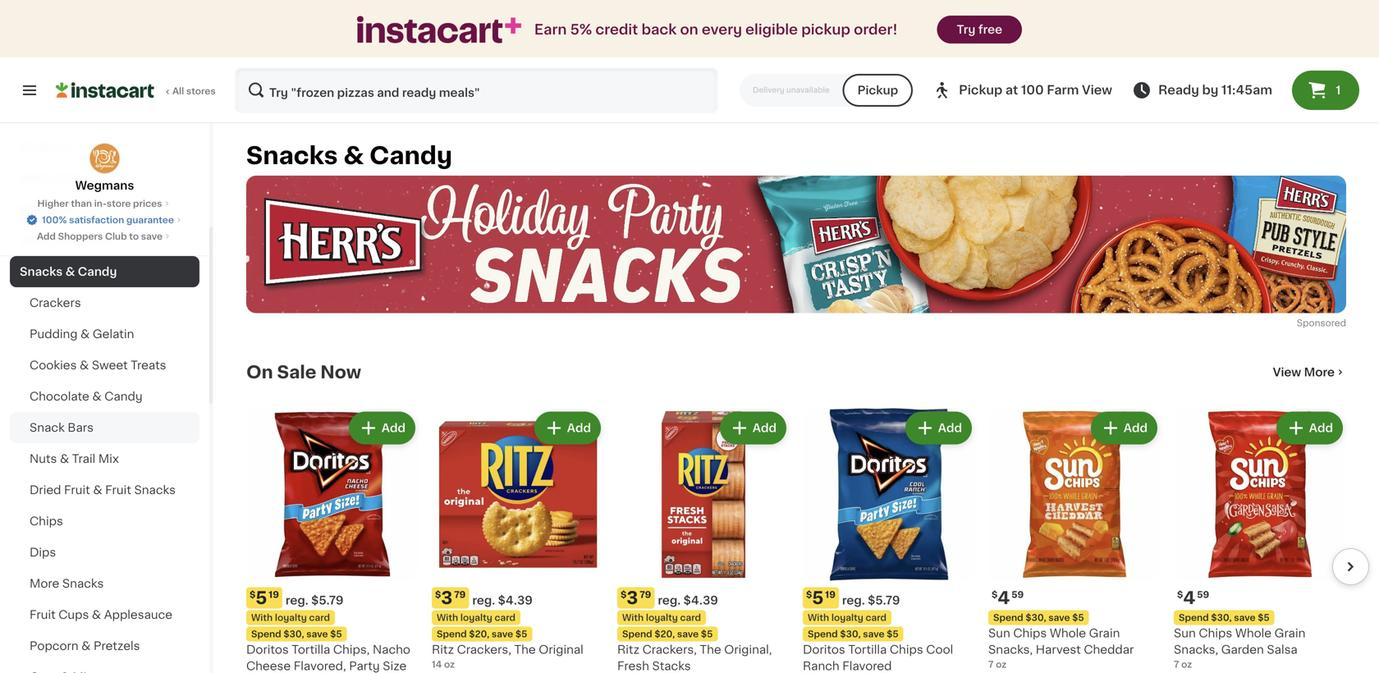 Task type: locate. For each thing, give the bounding box(es) containing it.
doritos inside $ 5 19 reg. $5.79 with loyalty card spend $30, save $5 doritos tortilla chips, nacho cheese flavored, party size
[[246, 644, 289, 656]]

sun inside "sun chips whole grain snacks, harvest cheddar 7 oz"
[[989, 628, 1011, 639]]

card inside $ 5 19 reg. $5.79 with loyalty card spend $30, save $5 doritos tortilla chips, nacho cheese flavored, party size
[[309, 613, 330, 623]]

loyalty for flavored
[[832, 613, 864, 623]]

dips
[[30, 547, 56, 558]]

grain up cheddar
[[1090, 628, 1120, 639]]

$ for 14
[[435, 590, 441, 600]]

with up the fresh
[[623, 613, 644, 623]]

add for doritos tortilla chips, nacho cheese flavored, party size
[[382, 423, 406, 434]]

chips inside "sun chips whole grain snacks, harvest cheddar 7 oz"
[[1014, 628, 1047, 639]]

instacart plus icon image
[[357, 16, 521, 43]]

4
[[998, 590, 1010, 607], [1184, 590, 1196, 607]]

2 $20, from the left
[[655, 630, 675, 639]]

snacks, left harvest
[[989, 644, 1033, 656]]

2 doritos from the left
[[803, 644, 846, 656]]

2 3 from the left
[[627, 590, 638, 607]]

1 sun from the left
[[989, 628, 1011, 639]]

5 $ from the left
[[992, 590, 998, 600]]

• sponsored: remember herr's for you holiday party image
[[246, 176, 1347, 313]]

1 horizontal spatial the
[[700, 644, 722, 656]]

$5 inside $ 5 19 reg. $5.79 with loyalty card spend $30, save $5 doritos tortilla chips, nacho cheese flavored, party size
[[330, 630, 342, 639]]

5 inside $ 5 19 reg. $5.79 with loyalty card spend $30, save $5 doritos tortilla chips cool ranch flavored
[[812, 590, 824, 607]]

snacks,
[[989, 644, 1033, 656], [1174, 644, 1219, 656]]

0 horizontal spatial the
[[515, 644, 536, 656]]

None search field
[[235, 67, 719, 113]]

19 inside $ 5 19 reg. $5.79 with loyalty card spend $30, save $5 doritos tortilla chips, nacho cheese flavored, party size
[[269, 590, 279, 600]]

4 reg. from the left
[[843, 595, 865, 606]]

1 4 from the left
[[998, 590, 1010, 607]]

loyalty
[[275, 613, 307, 623], [461, 613, 493, 623], [646, 613, 678, 623], [832, 613, 864, 623]]

3 reg. from the left
[[658, 595, 681, 606]]

pickup left 'at'
[[959, 84, 1003, 96]]

4 loyalty from the left
[[832, 613, 864, 623]]

fruit left cups
[[30, 609, 56, 621]]

with loyalty card price $5.19. original price $5.79. element
[[246, 588, 419, 609], [803, 588, 976, 609]]

3 $ from the left
[[621, 590, 627, 600]]

4 with from the left
[[808, 613, 830, 623]]

1 tortilla from the left
[[292, 644, 330, 656]]

$30, up flavored
[[840, 630, 861, 639]]

sun inside sun chips whole grain snacks, garden salsa 7 oz
[[1174, 628, 1196, 639]]

card for original,
[[680, 613, 701, 623]]

the left original
[[515, 644, 536, 656]]

5 inside $ 5 19 reg. $5.79 with loyalty card spend $30, save $5 doritos tortilla chips, nacho cheese flavored, party size
[[256, 590, 267, 607]]

0 horizontal spatial grain
[[1090, 628, 1120, 639]]

view more link
[[1273, 364, 1347, 381]]

59 for sun chips whole grain snacks, harvest cheddar
[[1012, 590, 1024, 600]]

$ inside "$ 3 79 reg. $4.39 with loyalty card spend $20, save $5 ritz crackers, the original 14 oz"
[[435, 590, 441, 600]]

$ inside $ 5 19 reg. $5.79 with loyalty card spend $30, save $5 doritos tortilla chips, nacho cheese flavored, party size
[[250, 590, 256, 600]]

5 up ranch on the right
[[812, 590, 824, 607]]

0 horizontal spatial ritz
[[432, 644, 454, 656]]

$5 inside $ 5 19 reg. $5.79 with loyalty card spend $30, save $5 doritos tortilla chips cool ranch flavored
[[887, 630, 899, 639]]

sun for sun chips whole grain snacks, garden salsa
[[1174, 628, 1196, 639]]

1 doritos from the left
[[246, 644, 289, 656]]

1 horizontal spatial ritz
[[618, 644, 640, 656]]

spend inside $ 5 19 reg. $5.79 with loyalty card spend $30, save $5 doritos tortilla chips cool ranch flavored
[[808, 630, 838, 639]]

with loyalty card price $5.19. original price $5.79. element up "chips,"
[[246, 588, 419, 609]]

whole inside sun chips whole grain snacks, garden salsa 7 oz
[[1236, 628, 1272, 639]]

pickup down order!
[[858, 85, 899, 96]]

$4.39 for original,
[[684, 595, 718, 606]]

1 horizontal spatial 19
[[826, 590, 836, 600]]

$20, inside $ 3 79 reg. $4.39 with loyalty card spend $20, save $5 ritz crackers, the original, fresh stacks
[[655, 630, 675, 639]]

1 vertical spatial more
[[30, 578, 59, 590]]

1 horizontal spatial fruit
[[64, 485, 90, 496]]

1 horizontal spatial crackers,
[[643, 644, 697, 656]]

to
[[129, 232, 139, 241]]

by
[[1203, 84, 1219, 96]]

2 loyalty from the left
[[461, 613, 493, 623]]

with for 14
[[437, 613, 458, 623]]

1 vertical spatial view
[[1273, 367, 1302, 378]]

chips inside $ 5 19 reg. $5.79 with loyalty card spend $30, save $5 doritos tortilla chips cool ranch flavored
[[890, 644, 924, 656]]

save
[[141, 232, 163, 241], [1049, 613, 1071, 623], [1235, 613, 1256, 623], [307, 630, 328, 639], [492, 630, 513, 639], [677, 630, 699, 639], [863, 630, 885, 639]]

$4.39 inside $ 3 79 reg. $4.39 with loyalty card spend $20, save $5 ritz crackers, the original, fresh stacks
[[684, 595, 718, 606]]

snacks, inside sun chips whole grain snacks, garden salsa 7 oz
[[1174, 644, 1219, 656]]

0 horizontal spatial $20,
[[469, 630, 490, 639]]

pickup
[[802, 23, 851, 37]]

0 horizontal spatial view
[[1082, 84, 1113, 96]]

0 horizontal spatial 3
[[441, 590, 453, 607]]

doritos up cheese
[[246, 644, 289, 656]]

spend inside "$ 3 79 reg. $4.39 with loyalty card spend $20, save $5 ritz crackers, the original 14 oz"
[[437, 630, 467, 639]]

tortilla up flavored
[[849, 644, 887, 656]]

2 5 from the left
[[812, 590, 824, 607]]

spend up the fresh
[[623, 630, 653, 639]]

reg. inside "$ 3 79 reg. $4.39 with loyalty card spend $20, save $5 ritz crackers, the original 14 oz"
[[473, 595, 495, 606]]

2 $4.39 from the left
[[684, 595, 718, 606]]

tortilla inside $ 5 19 reg. $5.79 with loyalty card spend $30, save $5 doritos tortilla chips, nacho cheese flavored, party size
[[292, 644, 330, 656]]

with loyalty card price $3.79. original price $4.39. element
[[432, 588, 604, 609], [618, 588, 790, 609]]

1 $ from the left
[[250, 590, 256, 600]]

2 $ from the left
[[435, 590, 441, 600]]

crackers, up stacks
[[643, 644, 697, 656]]

with loyalty card price $5.19. original price $5.79. element for chips,
[[246, 588, 419, 609]]

1 grain from the left
[[1090, 628, 1120, 639]]

snacks
[[246, 144, 338, 168], [20, 266, 63, 278], [134, 485, 176, 496], [62, 578, 104, 590]]

view down spo on the right top
[[1273, 367, 1302, 378]]

0 horizontal spatial snacks,
[[989, 644, 1033, 656]]

loyalty for flavored,
[[275, 613, 307, 623]]

$30, inside $ 5 19 reg. $5.79 with loyalty card spend $30, save $5 doritos tortilla chips, nacho cheese flavored, party size
[[284, 630, 304, 639]]

$20,
[[469, 630, 490, 639], [655, 630, 675, 639]]

with up ranch on the right
[[808, 613, 830, 623]]

spend up "sun chips whole grain snacks, harvest cheddar 7 oz"
[[994, 613, 1024, 623]]

2 add button from the left
[[536, 414, 600, 443]]

1 7 from the left
[[989, 660, 994, 669]]

1 vertical spatial candy
[[78, 266, 117, 278]]

card inside $ 5 19 reg. $5.79 with loyalty card spend $30, save $5 doritos tortilla chips cool ranch flavored
[[866, 613, 887, 623]]

chocolate & candy
[[30, 391, 143, 402]]

& for snacks & candy 'link'
[[65, 266, 75, 278]]

dried
[[30, 485, 61, 496]]

the inside $ 3 79 reg. $4.39 with loyalty card spend $20, save $5 ritz crackers, the original, fresh stacks
[[700, 644, 722, 656]]

add button for ritz crackers, the original, fresh stacks
[[722, 414, 785, 443]]

1 horizontal spatial oz
[[996, 660, 1007, 669]]

fruit inside fruit cups & applesauce link
[[30, 609, 56, 621]]

1 horizontal spatial tortilla
[[849, 644, 887, 656]]

1 79 from the left
[[454, 590, 466, 600]]

with inside $ 5 19 reg. $5.79 with loyalty card spend $30, save $5 doritos tortilla chips, nacho cheese flavored, party size
[[251, 613, 273, 623]]

1 horizontal spatial with loyalty card price $5.19. original price $5.79. element
[[803, 588, 976, 609]]

candy for chocolate & candy link
[[104, 391, 143, 402]]

7 inside "sun chips whole grain snacks, harvest cheddar 7 oz"
[[989, 660, 994, 669]]

$ 4 59 up sun chips whole grain snacks, garden salsa 7 oz
[[1178, 590, 1210, 607]]

4 up sun chips whole grain snacks, garden salsa 7 oz
[[1184, 590, 1196, 607]]

1 whole from the left
[[1050, 628, 1087, 639]]

2 with loyalty card price $5.19. original price $5.79. element from the left
[[803, 588, 976, 609]]

1 horizontal spatial grain
[[1275, 628, 1306, 639]]

0 vertical spatial more
[[1305, 367, 1335, 378]]

1 horizontal spatial doritos
[[803, 644, 846, 656]]

3 loyalty from the left
[[646, 613, 678, 623]]

product group
[[246, 409, 419, 673], [432, 409, 604, 673], [618, 409, 790, 673], [803, 409, 976, 673], [989, 409, 1161, 673], [1174, 409, 1347, 673]]

$ 4 59
[[992, 590, 1024, 607], [1178, 590, 1210, 607]]

1 horizontal spatial $5.79
[[868, 595, 900, 606]]

grain for cheddar
[[1090, 628, 1120, 639]]

1 horizontal spatial whole
[[1236, 628, 1272, 639]]

spend up cheese
[[251, 630, 281, 639]]

cool
[[927, 644, 954, 656]]

card for cool
[[866, 613, 887, 623]]

2 79 from the left
[[640, 590, 652, 600]]

1 horizontal spatial view
[[1273, 367, 1302, 378]]

1 5 from the left
[[256, 590, 267, 607]]

add inside add shoppers club to save link
[[37, 232, 56, 241]]

spend for cool
[[808, 630, 838, 639]]

snacks, inside "sun chips whole grain snacks, harvest cheddar 7 oz"
[[989, 644, 1033, 656]]

add for ritz crackers, the original, fresh stacks
[[753, 423, 777, 434]]

crackers, inside "$ 3 79 reg. $4.39 with loyalty card spend $20, save $5 ritz crackers, the original 14 oz"
[[457, 644, 512, 656]]

1 snacks, from the left
[[989, 644, 1033, 656]]

7
[[989, 660, 994, 669], [1174, 660, 1180, 669]]

card inside "$ 3 79 reg. $4.39 with loyalty card spend $20, save $5 ritz crackers, the original 14 oz"
[[495, 613, 516, 623]]

0 vertical spatial snacks & candy
[[246, 144, 453, 168]]

the left original,
[[700, 644, 722, 656]]

crackers, inside $ 3 79 reg. $4.39 with loyalty card spend $20, save $5 ritz crackers, the original, fresh stacks
[[643, 644, 697, 656]]

spend $30, save $5 up sun chips whole grain snacks, garden salsa 7 oz
[[1179, 613, 1270, 623]]

candy inside 'link'
[[78, 266, 117, 278]]

& for popcorn & pretzels link
[[81, 641, 91, 652]]

2 grain from the left
[[1275, 628, 1306, 639]]

doritos
[[246, 644, 289, 656], [803, 644, 846, 656]]

$5 inside $ 3 79 reg. $4.39 with loyalty card spend $20, save $5 ritz crackers, the original, fresh stacks
[[701, 630, 713, 639]]

1 $20, from the left
[[469, 630, 490, 639]]

store
[[107, 199, 131, 208]]

2 vertical spatial candy
[[104, 391, 143, 402]]

spend inside $ 3 79 reg. $4.39 with loyalty card spend $20, save $5 ritz crackers, the original, fresh stacks
[[623, 630, 653, 639]]

1 59 from the left
[[1012, 590, 1024, 600]]

5
[[256, 590, 267, 607], [812, 590, 824, 607]]

0 horizontal spatial 4
[[998, 590, 1010, 607]]

59 up sun chips whole grain snacks, garden salsa 7 oz
[[1198, 590, 1210, 600]]

1 add button from the left
[[350, 414, 414, 443]]

chocolate & candy link
[[10, 381, 200, 412]]

party
[[349, 661, 380, 672]]

snacks & candy
[[246, 144, 453, 168], [20, 266, 117, 278]]

4 add button from the left
[[907, 414, 971, 443]]

2 with from the left
[[437, 613, 458, 623]]

popcorn
[[30, 641, 79, 652]]

meat & seafood
[[20, 235, 115, 246]]

crackers, for stacks
[[643, 644, 697, 656]]

whole inside "sun chips whole grain snacks, harvest cheddar 7 oz"
[[1050, 628, 1087, 639]]

tortilla up flavored,
[[292, 644, 330, 656]]

with up 14
[[437, 613, 458, 623]]

reg. inside $ 3 79 reg. $4.39 with loyalty card spend $20, save $5 ritz crackers, the original, fresh stacks
[[658, 595, 681, 606]]

1 horizontal spatial $4.39
[[684, 595, 718, 606]]

crackers, left original
[[457, 644, 512, 656]]

reg. for oz
[[473, 595, 495, 606]]

meat & seafood link
[[10, 225, 200, 256]]

$20, inside "$ 3 79 reg. $4.39 with loyalty card spend $20, save $5 ritz crackers, the original 14 oz"
[[469, 630, 490, 639]]

3 product group from the left
[[618, 409, 790, 673]]

size
[[383, 661, 407, 672]]

0 horizontal spatial sun
[[989, 628, 1011, 639]]

1 horizontal spatial more
[[1305, 367, 1335, 378]]

0 horizontal spatial fruit
[[30, 609, 56, 621]]

add button for doritos tortilla chips, nacho cheese flavored, party size
[[350, 414, 414, 443]]

chips
[[30, 516, 63, 527], [1014, 628, 1047, 639], [1199, 628, 1233, 639], [890, 644, 924, 656]]

with inside $ 5 19 reg. $5.79 with loyalty card spend $30, save $5 doritos tortilla chips cool ranch flavored
[[808, 613, 830, 623]]

1 oz from the left
[[444, 660, 455, 669]]

1 horizontal spatial 7
[[1174, 660, 1180, 669]]

sun
[[989, 628, 1011, 639], [1174, 628, 1196, 639]]

$5.79 up flavored
[[868, 595, 900, 606]]

1 button
[[1293, 71, 1360, 110]]

$5 for nacho
[[330, 630, 342, 639]]

0 vertical spatial view
[[1082, 84, 1113, 96]]

1 horizontal spatial sun
[[1174, 628, 1196, 639]]

ready by 11:45am
[[1159, 84, 1273, 96]]

dips link
[[10, 537, 200, 568]]

79 inside "$ 3 79 reg. $4.39 with loyalty card spend $20, save $5 ritz crackers, the original 14 oz"
[[454, 590, 466, 600]]

chips up harvest
[[1014, 628, 1047, 639]]

2 oz from the left
[[996, 660, 1007, 669]]

7 for sun chips whole grain snacks, harvest cheddar
[[989, 660, 994, 669]]

1 the from the left
[[515, 644, 536, 656]]

0 horizontal spatial doritos
[[246, 644, 289, 656]]

spend up 14
[[437, 630, 467, 639]]

pudding & gelatin
[[30, 329, 134, 340]]

1 horizontal spatial $ 4 59
[[1178, 590, 1210, 607]]

1 3 from the left
[[441, 590, 453, 607]]

fruit down nuts & trail mix on the left
[[64, 485, 90, 496]]

$30,
[[1026, 613, 1047, 623], [1212, 613, 1232, 623], [284, 630, 304, 639], [840, 630, 861, 639]]

1 horizontal spatial snacks,
[[1174, 644, 1219, 656]]

ritz inside "$ 3 79 reg. $4.39 with loyalty card spend $20, save $5 ritz crackers, the original 14 oz"
[[432, 644, 454, 656]]

wegmans link
[[75, 143, 134, 194]]

1 ritz from the left
[[432, 644, 454, 656]]

reg. inside $ 5 19 reg. $5.79 with loyalty card spend $30, save $5 doritos tortilla chips cool ranch flavored
[[843, 595, 865, 606]]

stores
[[186, 87, 216, 96]]

oz inside sun chips whole grain snacks, garden salsa 7 oz
[[1182, 660, 1193, 669]]

19 up ranch on the right
[[826, 590, 836, 600]]

reg. for stacks
[[658, 595, 681, 606]]

1 reg. from the left
[[286, 595, 309, 606]]

fresh
[[618, 661, 650, 672]]

1 $ 4 59 from the left
[[992, 590, 1024, 607]]

59 up "sun chips whole grain snacks, harvest cheddar 7 oz"
[[1012, 590, 1024, 600]]

spend $30, save $5 for garden
[[1179, 613, 1270, 623]]

sun chips whole grain snacks, garden salsa 7 oz
[[1174, 628, 1306, 669]]

the inside "$ 3 79 reg. $4.39 with loyalty card spend $20, save $5 ritz crackers, the original 14 oz"
[[515, 644, 536, 656]]

2 reg. from the left
[[473, 595, 495, 606]]

3 oz from the left
[[1182, 660, 1193, 669]]

more down dips
[[30, 578, 59, 590]]

0 horizontal spatial tortilla
[[292, 644, 330, 656]]

more
[[1305, 367, 1335, 378], [30, 578, 59, 590]]

2 horizontal spatial fruit
[[105, 485, 131, 496]]

2 4 from the left
[[1184, 590, 1196, 607]]

3 up the fresh
[[627, 590, 638, 607]]

grain for salsa
[[1275, 628, 1306, 639]]

& for cookies & sweet treats link
[[80, 360, 89, 371]]

spend $30, save $5
[[994, 613, 1085, 623], [1179, 613, 1270, 623]]

0 horizontal spatial 79
[[454, 590, 466, 600]]

2 spend $30, save $5 from the left
[[1179, 613, 1270, 623]]

snacks, left 'garden' at the bottom right of page
[[1174, 644, 1219, 656]]

1 spend $30, save $5 from the left
[[994, 613, 1085, 623]]

salsa
[[1267, 644, 1298, 656]]

trail
[[72, 453, 95, 465]]

79 inside $ 3 79 reg. $4.39 with loyalty card spend $20, save $5 ritz crackers, the original, fresh stacks
[[640, 590, 652, 600]]

whole up 'garden' at the bottom right of page
[[1236, 628, 1272, 639]]

1 $4.39 from the left
[[498, 595, 533, 606]]

&
[[344, 144, 364, 168], [54, 172, 64, 184], [53, 235, 63, 246], [65, 266, 75, 278], [81, 329, 90, 340], [80, 360, 89, 371], [92, 391, 102, 402], [60, 453, 69, 465], [93, 485, 102, 496], [92, 609, 101, 621], [81, 641, 91, 652]]

$
[[250, 590, 256, 600], [435, 590, 441, 600], [621, 590, 627, 600], [806, 590, 812, 600], [992, 590, 998, 600], [1178, 590, 1184, 600]]

3
[[441, 590, 453, 607], [627, 590, 638, 607]]

nuts & trail mix
[[30, 453, 119, 465]]

100%
[[42, 216, 67, 225]]

grain inside "sun chips whole grain snacks, harvest cheddar 7 oz"
[[1090, 628, 1120, 639]]

5 for doritos tortilla chips, nacho cheese flavored, party size
[[256, 590, 267, 607]]

$5.79 up "chips,"
[[311, 595, 344, 606]]

3 card from the left
[[680, 613, 701, 623]]

1 horizontal spatial $20,
[[655, 630, 675, 639]]

1 horizontal spatial spend $30, save $5
[[1179, 613, 1270, 623]]

view right the farm
[[1082, 84, 1113, 96]]

grain up salsa
[[1275, 628, 1306, 639]]

$ inside $ 5 19 reg. $5.79 with loyalty card spend $30, save $5 doritos tortilla chips cool ranch flavored
[[806, 590, 812, 600]]

with loyalty card price $5.19. original price $5.79. element up flavored
[[803, 588, 976, 609]]

1 crackers, from the left
[[457, 644, 512, 656]]

2 horizontal spatial oz
[[1182, 660, 1193, 669]]

stacks
[[652, 661, 691, 672]]

2 19 from the left
[[826, 590, 836, 600]]

all stores
[[172, 87, 216, 96]]

whole for harvest
[[1050, 628, 1087, 639]]

79 for oz
[[454, 590, 466, 600]]

pickup inside button
[[858, 85, 899, 96]]

& for pudding & gelatin link
[[81, 329, 90, 340]]

garden
[[1222, 644, 1265, 656]]

2 the from the left
[[700, 644, 722, 656]]

2 ritz from the left
[[618, 644, 640, 656]]

1 horizontal spatial with loyalty card price $3.79. original price $4.39. element
[[618, 588, 790, 609]]

$ inside $ 3 79 reg. $4.39 with loyalty card spend $20, save $5 ritz crackers, the original, fresh stacks
[[621, 590, 627, 600]]

tortilla for chips
[[849, 644, 887, 656]]

1 with loyalty card price $5.19. original price $5.79. element from the left
[[246, 588, 419, 609]]

with loyalty card price $3.79. original price $4.39. element up original,
[[618, 588, 790, 609]]

with inside $ 3 79 reg. $4.39 with loyalty card spend $20, save $5 ritz crackers, the original, fresh stacks
[[623, 613, 644, 623]]

3 up 14
[[441, 590, 453, 607]]

candy for snacks & candy 'link'
[[78, 266, 117, 278]]

oz inside "sun chips whole grain snacks, harvest cheddar 7 oz"
[[996, 660, 1007, 669]]

produce
[[20, 141, 70, 153]]

more down nsored
[[1305, 367, 1335, 378]]

2 7 from the left
[[1174, 660, 1180, 669]]

all stores link
[[56, 67, 217, 113]]

1 horizontal spatial 4
[[1184, 590, 1196, 607]]

spend inside $ 5 19 reg. $5.79 with loyalty card spend $30, save $5 doritos tortilla chips, nacho cheese flavored, party size
[[251, 630, 281, 639]]

card
[[309, 613, 330, 623], [495, 613, 516, 623], [680, 613, 701, 623], [866, 613, 887, 623]]

doritos up ranch on the right
[[803, 644, 846, 656]]

$5.79 inside $ 5 19 reg. $5.79 with loyalty card spend $30, save $5 doritos tortilla chips, nacho cheese flavored, party size
[[311, 595, 344, 606]]

oz inside "$ 3 79 reg. $4.39 with loyalty card spend $20, save $5 ritz crackers, the original 14 oz"
[[444, 660, 455, 669]]

0 horizontal spatial 19
[[269, 590, 279, 600]]

ritz inside $ 3 79 reg. $4.39 with loyalty card spend $20, save $5 ritz crackers, the original, fresh stacks
[[618, 644, 640, 656]]

chips up 'garden' at the bottom right of page
[[1199, 628, 1233, 639]]

$ for ranch
[[806, 590, 812, 600]]

sun for sun chips whole grain snacks, harvest cheddar
[[989, 628, 1011, 639]]

19 inside $ 5 19 reg. $5.79 with loyalty card spend $30, save $5 doritos tortilla chips cool ranch flavored
[[826, 590, 836, 600]]

fruit down the mix
[[105, 485, 131, 496]]

1 with from the left
[[251, 613, 273, 623]]

$ for cheese
[[250, 590, 256, 600]]

doritos inside $ 5 19 reg. $5.79 with loyalty card spend $30, save $5 doritos tortilla chips cool ranch flavored
[[803, 644, 846, 656]]

1 vertical spatial snacks & candy
[[20, 266, 117, 278]]

sweet
[[92, 360, 128, 371]]

6 add button from the left
[[1279, 414, 1342, 443]]

with inside "$ 3 79 reg. $4.39 with loyalty card spend $20, save $5 ritz crackers, the original 14 oz"
[[437, 613, 458, 623]]

all
[[172, 87, 184, 96]]

0 horizontal spatial $4.39
[[498, 595, 533, 606]]

loyalty for stacks
[[646, 613, 678, 623]]

2 whole from the left
[[1236, 628, 1272, 639]]

0 horizontal spatial pickup
[[858, 85, 899, 96]]

the
[[515, 644, 536, 656], [700, 644, 722, 656]]

2 tortilla from the left
[[849, 644, 887, 656]]

7 inside sun chips whole grain snacks, garden salsa 7 oz
[[1174, 660, 1180, 669]]

loyalty inside $ 5 19 reg. $5.79 with loyalty card spend $30, save $5 doritos tortilla chips cool ranch flavored
[[832, 613, 864, 623]]

whole up harvest
[[1050, 628, 1087, 639]]

0 horizontal spatial with loyalty card price $5.19. original price $5.79. element
[[246, 588, 419, 609]]

chips left "cool"
[[890, 644, 924, 656]]

candy
[[370, 144, 453, 168], [78, 266, 117, 278], [104, 391, 143, 402]]

14
[[432, 660, 442, 669]]

5 up cheese
[[256, 590, 267, 607]]

the for original
[[515, 644, 536, 656]]

crackers, for oz
[[457, 644, 512, 656]]

0 horizontal spatial spend $30, save $5
[[994, 613, 1085, 623]]

ritz up 14
[[432, 644, 454, 656]]

4 $ from the left
[[806, 590, 812, 600]]

59
[[1012, 590, 1024, 600], [1198, 590, 1210, 600]]

$ 3 79 reg. $4.39 with loyalty card spend $20, save $5 ritz crackers, the original, fresh stacks
[[618, 590, 772, 672]]

3 add button from the left
[[722, 414, 785, 443]]

$30, up cheese
[[284, 630, 304, 639]]

& inside 'link'
[[65, 266, 75, 278]]

ritz up the fresh
[[618, 644, 640, 656]]

1 card from the left
[[309, 613, 330, 623]]

0 horizontal spatial $ 4 59
[[992, 590, 1024, 607]]

3 inside $ 3 79 reg. $4.39 with loyalty card spend $20, save $5 ritz crackers, the original, fresh stacks
[[627, 590, 638, 607]]

100
[[1022, 84, 1044, 96]]

2 $5.79 from the left
[[868, 595, 900, 606]]

2 sun from the left
[[1174, 628, 1196, 639]]

$4.39 inside "$ 3 79 reg. $4.39 with loyalty card spend $20, save $5 ritz crackers, the original 14 oz"
[[498, 595, 533, 606]]

view
[[1082, 84, 1113, 96], [1273, 367, 1302, 378]]

meat
[[20, 235, 50, 246]]

0 horizontal spatial more
[[30, 578, 59, 590]]

4 up "sun chips whole grain snacks, harvest cheddar 7 oz"
[[998, 590, 1010, 607]]

add button for sun chips whole grain snacks, harvest cheddar
[[1093, 414, 1156, 443]]

0 horizontal spatial $5.79
[[311, 595, 344, 606]]

$ 4 59 up "sun chips whole grain snacks, harvest cheddar 7 oz"
[[992, 590, 1024, 607]]

2 59 from the left
[[1198, 590, 1210, 600]]

3 with from the left
[[623, 613, 644, 623]]

snacks, for sun chips whole grain snacks, harvest cheddar
[[989, 644, 1033, 656]]

3 inside "$ 3 79 reg. $4.39 with loyalty card spend $20, save $5 ritz crackers, the original 14 oz"
[[441, 590, 453, 607]]

loyalty inside $ 3 79 reg. $4.39 with loyalty card spend $20, save $5 ritz crackers, the original, fresh stacks
[[646, 613, 678, 623]]

$ 5 19 reg. $5.79 with loyalty card spend $30, save $5 doritos tortilla chips cool ranch flavored
[[803, 590, 954, 672]]

5 add button from the left
[[1093, 414, 1156, 443]]

0 horizontal spatial 7
[[989, 660, 994, 669]]

card inside $ 3 79 reg. $4.39 with loyalty card spend $20, save $5 ritz crackers, the original, fresh stacks
[[680, 613, 701, 623]]

$5 inside "$ 3 79 reg. $4.39 with loyalty card spend $20, save $5 ritz crackers, the original 14 oz"
[[516, 630, 528, 639]]

earn 5% credit back on every eligible pickup order!
[[535, 23, 898, 37]]

doritos for cheese
[[246, 644, 289, 656]]

add button for doritos tortilla chips cool ranch flavored
[[907, 414, 971, 443]]

tortilla inside $ 5 19 reg. $5.79 with loyalty card spend $30, save $5 doritos tortilla chips cool ranch flavored
[[849, 644, 887, 656]]

with loyalty card price $3.79. original price $4.39. element up original
[[432, 588, 604, 609]]

loyalty inside "$ 3 79 reg. $4.39 with loyalty card spend $20, save $5 ritz crackers, the original 14 oz"
[[461, 613, 493, 623]]

$5.79
[[311, 595, 344, 606], [868, 595, 900, 606]]

gelatin
[[93, 329, 134, 340]]

reg. inside $ 5 19 reg. $5.79 with loyalty card spend $30, save $5 doritos tortilla chips, nacho cheese flavored, party size
[[286, 595, 309, 606]]

$5 for original
[[516, 630, 528, 639]]

spend up ranch on the right
[[808, 630, 838, 639]]

1 horizontal spatial 79
[[640, 590, 652, 600]]

whole
[[1050, 628, 1087, 639], [1236, 628, 1272, 639]]

1 with loyalty card price $3.79. original price $4.39. element from the left
[[432, 588, 604, 609]]

4 card from the left
[[866, 613, 887, 623]]

2 crackers, from the left
[[643, 644, 697, 656]]

1 horizontal spatial 3
[[627, 590, 638, 607]]

chips link
[[10, 506, 200, 537]]

2 with loyalty card price $3.79. original price $4.39. element from the left
[[618, 588, 790, 609]]

0 horizontal spatial with loyalty card price $3.79. original price $4.39. element
[[432, 588, 604, 609]]

1 $5.79 from the left
[[311, 595, 344, 606]]

grain
[[1090, 628, 1120, 639], [1275, 628, 1306, 639]]

1 horizontal spatial 5
[[812, 590, 824, 607]]

0 horizontal spatial snacks & candy
[[20, 266, 117, 278]]

0 horizontal spatial 5
[[256, 590, 267, 607]]

0 horizontal spatial whole
[[1050, 628, 1087, 639]]

loyalty inside $ 5 19 reg. $5.79 with loyalty card spend $30, save $5 doritos tortilla chips, nacho cheese flavored, party size
[[275, 613, 307, 623]]

earn
[[535, 23, 567, 37]]

spend $30, save $5 up harvest
[[994, 613, 1085, 623]]

$ 4 59 for sun chips whole grain snacks, garden salsa
[[1178, 590, 1210, 607]]

save inside $ 3 79 reg. $4.39 with loyalty card spend $20, save $5 ritz crackers, the original, fresh stacks
[[677, 630, 699, 639]]

spend for original,
[[623, 630, 653, 639]]

with up cheese
[[251, 613, 273, 623]]

19 up cheese
[[269, 590, 279, 600]]

grain inside sun chips whole grain snacks, garden salsa 7 oz
[[1275, 628, 1306, 639]]

3 for 14
[[441, 590, 453, 607]]

order!
[[854, 23, 898, 37]]

2 snacks, from the left
[[1174, 644, 1219, 656]]

dairy & eggs link
[[10, 163, 200, 194]]

0 horizontal spatial crackers,
[[457, 644, 512, 656]]

0 horizontal spatial 59
[[1012, 590, 1024, 600]]

0 horizontal spatial oz
[[444, 660, 455, 669]]

1 19 from the left
[[269, 590, 279, 600]]

1 loyalty from the left
[[275, 613, 307, 623]]

$5.79 inside $ 5 19 reg. $5.79 with loyalty card spend $30, save $5 doritos tortilla chips cool ranch flavored
[[868, 595, 900, 606]]

pickup inside popup button
[[959, 84, 1003, 96]]

2 card from the left
[[495, 613, 516, 623]]

1 horizontal spatial pickup
[[959, 84, 1003, 96]]

fruit
[[64, 485, 90, 496], [105, 485, 131, 496], [30, 609, 56, 621]]

1 horizontal spatial 59
[[1198, 590, 1210, 600]]

2 $ 4 59 from the left
[[1178, 590, 1210, 607]]



Task type: describe. For each thing, give the bounding box(es) containing it.
pudding & gelatin link
[[10, 319, 200, 350]]

with loyalty card price $5.19. original price $5.79. element for chips
[[803, 588, 976, 609]]

service type group
[[740, 74, 913, 107]]

spend up sun chips whole grain snacks, garden salsa 7 oz
[[1179, 613, 1209, 623]]

in-
[[94, 199, 107, 208]]

$30, inside $ 5 19 reg. $5.79 with loyalty card spend $30, save $5 doritos tortilla chips cool ranch flavored
[[840, 630, 861, 639]]

pickup for pickup at 100 farm view
[[959, 84, 1003, 96]]

0 vertical spatial candy
[[370, 144, 453, 168]]

dairy & eggs
[[20, 172, 96, 184]]

$ 4 59 for sun chips whole grain snacks, harvest cheddar
[[992, 590, 1024, 607]]

instacart logo image
[[56, 80, 154, 100]]

guarantee
[[126, 216, 174, 225]]

oz for sun chips whole grain snacks, garden salsa
[[1182, 660, 1193, 669]]

chips down dried
[[30, 516, 63, 527]]

dairy
[[20, 172, 52, 184]]

beverages
[[20, 204, 83, 215]]

pretzels
[[94, 641, 140, 652]]

1 product group from the left
[[246, 409, 419, 673]]

3 for fresh
[[627, 590, 638, 607]]

add shoppers club to save link
[[37, 230, 173, 243]]

crackers link
[[10, 287, 200, 319]]

snacks inside 'link'
[[20, 266, 63, 278]]

snack bars
[[30, 422, 94, 434]]

card for nacho
[[309, 613, 330, 623]]

$20, for oz
[[469, 630, 490, 639]]

flavored
[[843, 661, 892, 672]]

card for original
[[495, 613, 516, 623]]

& for nuts & trail mix link
[[60, 453, 69, 465]]

ranch
[[803, 661, 840, 672]]

1
[[1336, 85, 1341, 96]]

try
[[957, 24, 976, 35]]

& for the meat & seafood link at the top left of the page
[[53, 235, 63, 246]]

cookies
[[30, 360, 77, 371]]

doritos for ranch
[[803, 644, 846, 656]]

than
[[71, 199, 92, 208]]

snacks, for sun chips whole grain snacks, garden salsa
[[1174, 644, 1219, 656]]

with for ranch
[[808, 613, 830, 623]]

cups
[[59, 609, 89, 621]]

higher
[[37, 199, 69, 208]]

ritz for 14
[[432, 644, 454, 656]]

on
[[246, 364, 273, 381]]

add button for ritz crackers, the original
[[536, 414, 600, 443]]

mix
[[98, 453, 119, 465]]

5 for doritos tortilla chips cool ranch flavored
[[812, 590, 824, 607]]

cookies & sweet treats
[[30, 360, 166, 371]]

$30, up sun chips whole grain snacks, garden salsa 7 oz
[[1212, 613, 1232, 623]]

add button for sun chips whole grain snacks, garden salsa
[[1279, 414, 1342, 443]]

1 horizontal spatial snacks & candy
[[246, 144, 453, 168]]

$20, for stacks
[[655, 630, 675, 639]]

shoppers
[[58, 232, 103, 241]]

pickup at 100 farm view button
[[933, 67, 1113, 113]]

on
[[680, 23, 699, 37]]

ready
[[1159, 84, 1200, 96]]

on sale now link
[[246, 363, 361, 382]]

treats
[[131, 360, 166, 371]]

cookies & sweet treats link
[[10, 350, 200, 381]]

nuts
[[30, 453, 57, 465]]

with for cheese
[[251, 613, 273, 623]]

farm
[[1047, 84, 1079, 96]]

4 for sun chips whole grain snacks, harvest cheddar
[[998, 590, 1010, 607]]

pickup at 100 farm view
[[959, 84, 1113, 96]]

with for fresh
[[623, 613, 644, 623]]

ritz for fresh
[[618, 644, 640, 656]]

nuts & trail mix link
[[10, 443, 200, 475]]

add for sun chips whole grain snacks, garden salsa
[[1310, 423, 1334, 434]]

now
[[321, 364, 361, 381]]

5 product group from the left
[[989, 409, 1161, 673]]

snack bars link
[[10, 412, 200, 443]]

snacks & candy link
[[10, 256, 200, 287]]

fruit cups & applesauce
[[30, 609, 173, 621]]

pickup for pickup
[[858, 85, 899, 96]]

save inside $ 5 19 reg. $5.79 with loyalty card spend $30, save $5 doritos tortilla chips cool ranch flavored
[[863, 630, 885, 639]]

higher than in-store prices link
[[37, 197, 172, 210]]

applesauce
[[104, 609, 173, 621]]

reg. for flavored
[[843, 595, 865, 606]]

spend $30, save $5 for harvest
[[994, 613, 1085, 623]]

spo
[[1297, 319, 1315, 328]]

item carousel region
[[223, 402, 1370, 673]]

more snacks
[[30, 578, 104, 590]]

add for ritz crackers, the original
[[567, 423, 591, 434]]

popcorn & pretzels
[[30, 641, 140, 652]]

beverages link
[[10, 194, 200, 225]]

whole for garden
[[1236, 628, 1272, 639]]

$4.39 for original
[[498, 595, 533, 606]]

6 product group from the left
[[1174, 409, 1347, 673]]

$ 3 79 reg. $4.39 with loyalty card spend $20, save $5 ritz crackers, the original 14 oz
[[432, 590, 584, 669]]

& for dairy & eggs link
[[54, 172, 64, 184]]

the for original,
[[700, 644, 722, 656]]

original
[[539, 644, 584, 656]]

pickup button
[[843, 74, 913, 107]]

snacks & candy inside snacks & candy 'link'
[[20, 266, 117, 278]]

7 for sun chips whole grain snacks, garden salsa
[[1174, 660, 1180, 669]]

pudding
[[30, 329, 78, 340]]

try free
[[957, 24, 1003, 35]]

4 for sun chips whole grain snacks, garden salsa
[[1184, 590, 1196, 607]]

add for sun chips whole grain snacks, harvest cheddar
[[1124, 423, 1148, 434]]

chocolate
[[30, 391, 89, 402]]

view inside popup button
[[1082, 84, 1113, 96]]

fruit cups & applesauce link
[[10, 600, 200, 631]]

11:45am
[[1222, 84, 1273, 96]]

recipes link
[[10, 100, 200, 131]]

oz for sun chips whole grain snacks, harvest cheddar
[[996, 660, 1007, 669]]

19 for doritos tortilla chips cool ranch flavored
[[826, 590, 836, 600]]

59 for sun chips whole grain snacks, garden salsa
[[1198, 590, 1210, 600]]

chips,
[[333, 644, 370, 656]]

higher than in-store prices
[[37, 199, 162, 208]]

$5 for cool
[[887, 630, 899, 639]]

cheddar
[[1084, 644, 1134, 656]]

reg. for flavored,
[[286, 595, 309, 606]]

tortilla for chips,
[[292, 644, 330, 656]]

at
[[1006, 84, 1019, 96]]

spend for original
[[437, 630, 467, 639]]

& for chocolate & candy link
[[92, 391, 102, 402]]

satisfaction
[[69, 216, 124, 225]]

loyalty for oz
[[461, 613, 493, 623]]

ready by 11:45am link
[[1133, 80, 1273, 100]]

produce link
[[10, 131, 200, 163]]

$ for fresh
[[621, 590, 627, 600]]

4 product group from the left
[[803, 409, 976, 673]]

with loyalty card price $3.79. original price $4.39. element for ritz crackers, the original, fresh stacks
[[618, 588, 790, 609]]

on sale now
[[246, 364, 361, 381]]

wegmans
[[75, 180, 134, 191]]

dried fruit & fruit snacks link
[[10, 475, 200, 506]]

nacho
[[373, 644, 411, 656]]

more snacks link
[[10, 568, 200, 600]]

snack
[[30, 422, 65, 434]]

19 for doritos tortilla chips, nacho cheese flavored, party size
[[269, 590, 279, 600]]

100% satisfaction guarantee
[[42, 216, 174, 225]]

back
[[642, 23, 677, 37]]

sale
[[277, 364, 316, 381]]

save inside $ 5 19 reg. $5.79 with loyalty card spend $30, save $5 doritos tortilla chips, nacho cheese flavored, party size
[[307, 630, 328, 639]]

save inside "$ 3 79 reg. $4.39 with loyalty card spend $20, save $5 ritz crackers, the original 14 oz"
[[492, 630, 513, 639]]

$5 for original,
[[701, 630, 713, 639]]

cheese
[[246, 661, 291, 672]]

79 for stacks
[[640, 590, 652, 600]]

chips inside sun chips whole grain snacks, garden salsa 7 oz
[[1199, 628, 1233, 639]]

recipes
[[20, 110, 68, 122]]

add for doritos tortilla chips cool ranch flavored
[[939, 423, 963, 434]]

spend for nacho
[[251, 630, 281, 639]]

wegmans logo image
[[89, 143, 120, 174]]

2 product group from the left
[[432, 409, 604, 673]]

crackers
[[30, 297, 81, 309]]

6 $ from the left
[[1178, 590, 1184, 600]]

$30, up harvest
[[1026, 613, 1047, 623]]

dried fruit & fruit snacks
[[30, 485, 176, 496]]

$5.79 for chips,
[[311, 595, 344, 606]]

with loyalty card price $3.79. original price $4.39. element for ritz crackers, the original
[[432, 588, 604, 609]]

add shoppers club to save
[[37, 232, 163, 241]]

original,
[[725, 644, 772, 656]]

eligible
[[746, 23, 798, 37]]

credit
[[596, 23, 638, 37]]

Search field
[[237, 69, 717, 112]]

$5.79 for chips
[[868, 595, 900, 606]]

flavored,
[[294, 661, 346, 672]]



Task type: vqa. For each thing, say whether or not it's contained in the screenshot.


